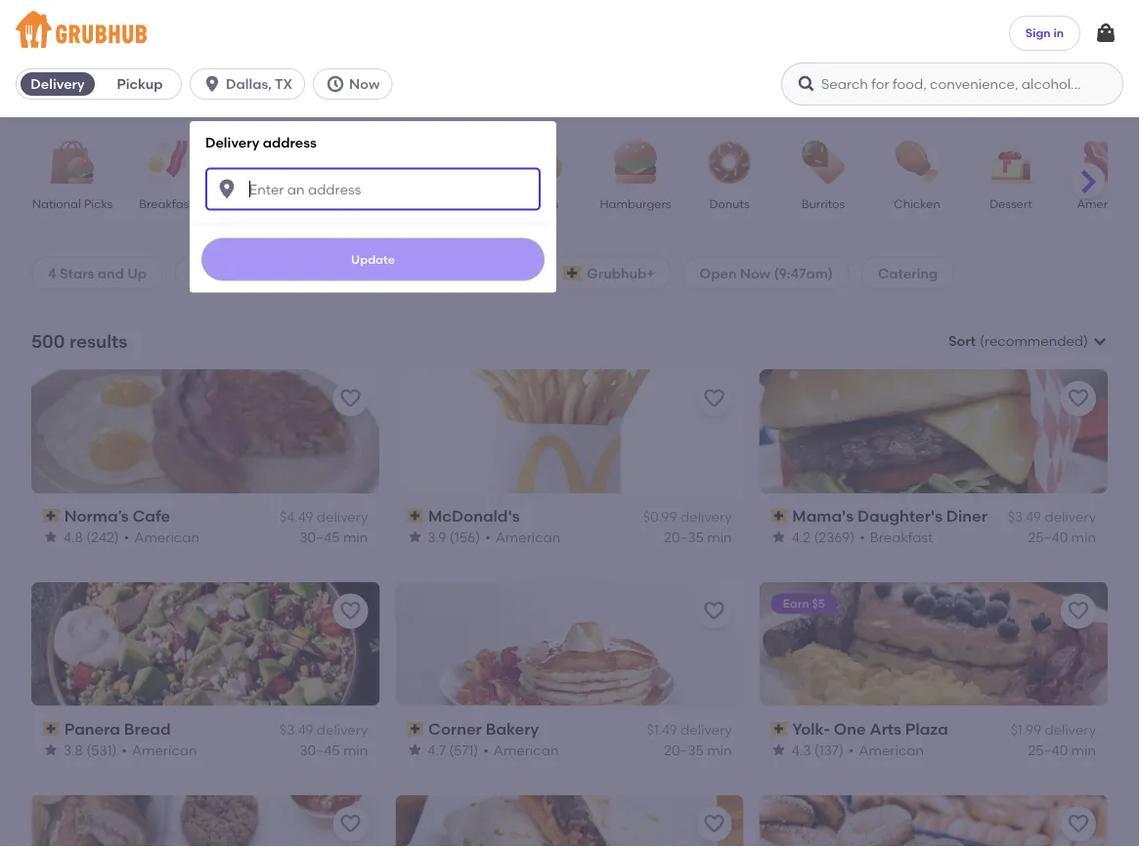 Task type: describe. For each thing, give the bounding box(es) containing it.
4
[[48, 265, 56, 281]]

corner bakery
[[428, 720, 539, 739]]

• american for norma's cafe
[[124, 529, 199, 546]]

sign
[[1026, 26, 1051, 40]]

4.3 (137)
[[792, 742, 844, 759]]

• for mcdonald's
[[485, 529, 491, 546]]

update
[[351, 252, 395, 267]]

stars
[[60, 265, 94, 281]]

delivery for delivery address
[[205, 134, 259, 151]]

• breakfast
[[860, 529, 933, 546]]

3.9
[[428, 529, 446, 546]]

0 horizontal spatial save this restaurant image
[[339, 813, 362, 837]]

4.7 (571)
[[428, 742, 479, 759]]

svg image right the in
[[1094, 22, 1118, 45]]

4.3
[[792, 742, 811, 759]]

american for yolk- one arts plaza
[[859, 742, 924, 759]]

grubhub+
[[587, 265, 655, 281]]

$1.49 delivery
[[647, 722, 732, 739]]

hamburgers
[[600, 197, 671, 211]]

national picks image
[[38, 141, 107, 184]]

american image
[[1071, 141, 1139, 184]]

bakery
[[486, 720, 539, 739]]

in
[[1054, 26, 1064, 40]]

arts
[[870, 720, 902, 739]]

save this restaurant image for panera bread
[[339, 600, 362, 624]]

(531)
[[86, 742, 117, 759]]

min for yolk- one arts plaza
[[1072, 742, 1096, 759]]

$4.49 delivery
[[280, 509, 368, 526]]

save this restaurant image for mcdonald's
[[703, 387, 726, 411]]

delivery for delivery
[[31, 76, 85, 92]]

(156)
[[450, 529, 480, 546]]

30
[[396, 265, 413, 281]]

plaza
[[906, 720, 949, 739]]

norma's cafe
[[64, 507, 170, 526]]

mexican
[[424, 197, 472, 211]]

norma's
[[64, 507, 129, 526]]

$3.49 delivery for panera bread
[[280, 722, 368, 739]]

donuts
[[710, 197, 750, 211]]

(137)
[[814, 742, 844, 759]]

american for corner bakery
[[494, 742, 559, 759]]

svg image left the food
[[215, 178, 239, 201]]

$3.49 for mama's daughter's diner
[[1008, 509, 1042, 526]]

1 vertical spatial breakfast
[[870, 529, 933, 546]]

cafe
[[132, 507, 170, 526]]

2 horizontal spatial save this restaurant image
[[1067, 600, 1091, 624]]

30–45 min for norma's cafe
[[300, 529, 368, 546]]

results
[[69, 331, 128, 352]]

• for corner bakery
[[483, 742, 489, 759]]

2 horizontal spatial delivery
[[297, 265, 351, 281]]

minutes
[[416, 265, 469, 281]]

(242)
[[86, 529, 119, 546]]

sign in button
[[1009, 16, 1081, 51]]

$1.99 delivery
[[1011, 722, 1096, 739]]

$1.99
[[1011, 722, 1042, 739]]

tacos image
[[508, 141, 576, 184]]

min for panera bread
[[343, 742, 368, 759]]

bread
[[124, 720, 171, 739]]

star icon image for mama's daughter's diner
[[771, 530, 787, 545]]

tea
[[344, 214, 364, 228]]

american for norma's cafe
[[134, 529, 199, 546]]

20–35 min for corner bakery
[[664, 742, 732, 759]]

sign in
[[1026, 26, 1064, 40]]

earn $5
[[783, 597, 826, 611]]

chicken image
[[883, 141, 952, 184]]

$0.99 delivery
[[643, 509, 732, 526]]

star icon image for mcdonald's
[[407, 530, 423, 545]]

up
[[127, 265, 147, 281]]

delivery for mama's daughter's diner
[[1045, 509, 1096, 526]]

daughter's
[[858, 507, 943, 526]]

national
[[32, 197, 81, 211]]

dessert
[[990, 197, 1033, 211]]

panera
[[64, 720, 120, 739]]

delivery for yolk- one arts plaza
[[1045, 722, 1096, 739]]

address
[[263, 134, 317, 151]]

(2369)
[[814, 529, 855, 546]]

4 stars and up
[[48, 265, 147, 281]]

30 minutes or less
[[396, 265, 519, 281]]

$0 delivery
[[278, 265, 351, 281]]

1 vertical spatial and
[[98, 265, 124, 281]]

(571)
[[449, 742, 479, 759]]

(9:47am)
[[774, 265, 833, 281]]

delivery for panera bread
[[317, 722, 368, 739]]

fast food
[[232, 197, 288, 211]]

• for panera bread
[[122, 742, 127, 759]]

svg image up burritos image
[[797, 74, 817, 94]]

tacos
[[525, 197, 559, 211]]

$1.49
[[647, 722, 678, 739]]

american down american image
[[1077, 197, 1133, 211]]

chicken
[[894, 197, 941, 211]]

one
[[834, 720, 866, 739]]

breakfast image
[[132, 141, 201, 184]]

dallas, tx button
[[190, 68, 313, 100]]

• american for panera bread
[[122, 742, 197, 759]]

now inside "now" button
[[349, 76, 380, 92]]

20–35 min for mcdonald's
[[664, 529, 732, 546]]

fast
[[232, 197, 256, 211]]

offers
[[192, 265, 233, 281]]

3.8 (531)
[[64, 742, 117, 759]]

coffee and tea
[[322, 197, 386, 228]]

hamburgers image
[[602, 141, 670, 184]]

3.9 (156)
[[428, 529, 480, 546]]

4.8 (242)
[[64, 529, 119, 546]]

delivery button
[[17, 68, 99, 100]]

tx
[[275, 76, 293, 92]]

subscription pass image for yolk- one arts plaza
[[771, 723, 789, 736]]

star icon image for norma's cafe
[[43, 530, 59, 545]]

burritos image
[[789, 141, 858, 184]]

catering
[[878, 265, 938, 281]]

mama's daughter's diner
[[793, 507, 988, 526]]

• american for mcdonald's
[[485, 529, 561, 546]]

30–45 for panera bread
[[300, 742, 340, 759]]

american for panera bread
[[132, 742, 197, 759]]

fast food image
[[226, 141, 294, 184]]

mexican image
[[414, 141, 482, 184]]



Task type: locate. For each thing, give the bounding box(es) containing it.
25–40 min for mama's daughter's diner
[[1028, 529, 1096, 546]]

save this restaurant image
[[703, 600, 726, 624], [1067, 600, 1091, 624], [339, 813, 362, 837]]

delivery
[[31, 76, 85, 92], [205, 134, 259, 151], [297, 265, 351, 281]]

american down mcdonald's at the left
[[496, 529, 561, 546]]

0 horizontal spatial and
[[98, 265, 124, 281]]

20–35 down $1.49 delivery on the bottom of the page
[[664, 742, 704, 759]]

american for mcdonald's
[[496, 529, 561, 546]]

earn
[[783, 597, 810, 611]]

0 horizontal spatial delivery
[[31, 76, 85, 92]]

now
[[349, 76, 380, 92], [740, 265, 771, 281]]

1 horizontal spatial $3.49 delivery
[[1008, 509, 1096, 526]]

20–35 for mcdonald's
[[664, 529, 704, 546]]

• right (2369)
[[860, 529, 865, 546]]

20–35 min down $1.49 delivery on the bottom of the page
[[664, 742, 732, 759]]

delivery for mcdonald's
[[681, 509, 732, 526]]

dallas,
[[226, 76, 272, 92]]

2 30–45 min from the top
[[300, 742, 368, 759]]

pickup
[[117, 76, 163, 92]]

30–45 min
[[300, 529, 368, 546], [300, 742, 368, 759]]

0 vertical spatial 30–45 min
[[300, 529, 368, 546]]

1 vertical spatial 25–40
[[1028, 742, 1068, 759]]

20–35
[[664, 529, 704, 546], [664, 742, 704, 759]]

star icon image left 4.8
[[43, 530, 59, 545]]

breakfast
[[139, 197, 193, 211], [870, 529, 933, 546]]

• down norma's cafe
[[124, 529, 129, 546]]

• american down the arts
[[849, 742, 924, 759]]

open
[[700, 265, 737, 281]]

yolk-
[[793, 720, 830, 739]]

• for mama's daughter's diner
[[860, 529, 865, 546]]

or
[[472, 265, 486, 281]]

grubhub plus flag logo image
[[564, 265, 583, 281]]

picks
[[84, 197, 113, 211]]

yolk- one arts plaza
[[793, 720, 949, 739]]

save this restaurant button
[[333, 381, 368, 416], [697, 381, 732, 416], [1061, 381, 1096, 416], [333, 594, 368, 630], [697, 594, 732, 630], [1061, 594, 1096, 630], [333, 807, 368, 843], [697, 807, 732, 843], [1061, 807, 1096, 843]]

1 vertical spatial 30–45 min
[[300, 742, 368, 759]]

1 vertical spatial $3.49 delivery
[[280, 722, 368, 739]]

4.7
[[428, 742, 446, 759]]

american down bread
[[132, 742, 197, 759]]

0 vertical spatial 20–35 min
[[664, 529, 732, 546]]

0 horizontal spatial now
[[349, 76, 380, 92]]

$5
[[812, 597, 826, 611]]

now right open
[[740, 265, 771, 281]]

food
[[259, 197, 288, 211]]

2 25–40 min from the top
[[1028, 742, 1096, 759]]

corner
[[428, 720, 482, 739]]

dessert image
[[977, 141, 1046, 184]]

• down one
[[849, 742, 854, 759]]

subscription pass image
[[407, 510, 424, 523]]

mcdonald's
[[428, 507, 520, 526]]

$3.49 for panera bread
[[280, 722, 313, 739]]

svg image
[[1094, 22, 1118, 45], [202, 74, 222, 94], [797, 74, 817, 94], [215, 178, 239, 201]]

1 30–45 from the top
[[300, 529, 340, 546]]

star icon image left 4.2
[[771, 530, 787, 545]]

$0.99
[[643, 509, 678, 526]]

• for norma's cafe
[[124, 529, 129, 546]]

• american for corner bakery
[[483, 742, 559, 759]]

• american down 'bakery'
[[483, 742, 559, 759]]

$3.49 delivery
[[1008, 509, 1096, 526], [280, 722, 368, 739]]

star icon image down subscription pass image
[[407, 530, 423, 545]]

1 vertical spatial $3.49
[[280, 722, 313, 739]]

delivery address
[[205, 134, 317, 151]]

20–35 min down $0.99 delivery
[[664, 529, 732, 546]]

and left up on the top left
[[98, 265, 124, 281]]

30–45 min for panera bread
[[300, 742, 368, 759]]

1 vertical spatial 20–35
[[664, 742, 704, 759]]

subscription pass image for corner bakery
[[407, 723, 424, 736]]

breakfast down daughter's
[[870, 529, 933, 546]]

1 horizontal spatial and
[[363, 197, 386, 211]]

subscription pass image for mama's daughter's diner
[[771, 510, 789, 523]]

star icon image left 3.8
[[43, 743, 59, 758]]

1 30–45 min from the top
[[300, 529, 368, 546]]

subscription pass image left yolk- on the bottom right of page
[[771, 723, 789, 736]]

0 vertical spatial 20–35
[[664, 529, 704, 546]]

0 vertical spatial $3.49
[[1008, 509, 1042, 526]]

500 results
[[31, 331, 128, 352]]

american down the arts
[[859, 742, 924, 759]]

1 horizontal spatial breakfast
[[870, 529, 933, 546]]

2 vertical spatial delivery
[[297, 265, 351, 281]]

less
[[489, 265, 519, 281]]

4.2
[[792, 529, 811, 546]]

min
[[343, 529, 368, 546], [707, 529, 732, 546], [1072, 529, 1096, 546], [343, 742, 368, 759], [707, 742, 732, 759], [1072, 742, 1096, 759]]

• american down bread
[[122, 742, 197, 759]]

0 vertical spatial now
[[349, 76, 380, 92]]

breakfast down breakfast image
[[139, 197, 193, 211]]

star icon image left 4.7
[[407, 743, 423, 758]]

25–40 for yolk- one arts plaza
[[1028, 742, 1068, 759]]

min for norma's cafe
[[343, 529, 368, 546]]

2 25–40 from the top
[[1028, 742, 1068, 759]]

1 horizontal spatial delivery
[[205, 134, 259, 151]]

• down the corner bakery
[[483, 742, 489, 759]]

subscription pass image for norma's cafe
[[43, 510, 60, 523]]

star icon image left 4.3
[[771, 743, 787, 758]]

national picks
[[32, 197, 113, 211]]

save this restaurant image
[[339, 387, 362, 411], [703, 387, 726, 411], [1067, 387, 1091, 411], [339, 600, 362, 624], [703, 813, 726, 837], [1067, 813, 1091, 837]]

4.8
[[64, 529, 83, 546]]

0 vertical spatial 30–45
[[300, 529, 340, 546]]

min for mama's daughter's diner
[[1072, 529, 1096, 546]]

$3.49 delivery for mama's daughter's diner
[[1008, 509, 1096, 526]]

1 25–40 min from the top
[[1028, 529, 1096, 546]]

and up tea
[[363, 197, 386, 211]]

donuts image
[[695, 141, 764, 184]]

dallas, tx
[[226, 76, 293, 92]]

1 vertical spatial 20–35 min
[[664, 742, 732, 759]]

subscription pass image left corner
[[407, 723, 424, 736]]

0 horizontal spatial breakfast
[[139, 197, 193, 211]]

• american down 'cafe'
[[124, 529, 199, 546]]

•
[[124, 529, 129, 546], [485, 529, 491, 546], [860, 529, 865, 546], [122, 742, 127, 759], [483, 742, 489, 759], [849, 742, 854, 759]]

1 horizontal spatial save this restaurant image
[[703, 600, 726, 624]]

subscription pass image
[[43, 510, 60, 523], [771, 510, 789, 523], [43, 723, 60, 736], [407, 723, 424, 736], [771, 723, 789, 736]]

american down 'cafe'
[[134, 529, 199, 546]]

1 vertical spatial delivery
[[205, 134, 259, 151]]

subscription pass image left norma's
[[43, 510, 60, 523]]

main navigation navigation
[[0, 0, 1139, 848]]

save this restaurant image for norma's cafe
[[339, 387, 362, 411]]

0 vertical spatial 25–40 min
[[1028, 529, 1096, 546]]

• american
[[124, 529, 199, 546], [485, 529, 561, 546], [122, 742, 197, 759], [483, 742, 559, 759], [849, 742, 924, 759]]

0 vertical spatial $3.49 delivery
[[1008, 509, 1096, 526]]

30–45
[[300, 529, 340, 546], [300, 742, 340, 759]]

and inside coffee and tea
[[363, 197, 386, 211]]

svg image
[[326, 74, 345, 94]]

1 20–35 min from the top
[[664, 529, 732, 546]]

20–35 min
[[664, 529, 732, 546], [664, 742, 732, 759]]

now right svg image
[[349, 76, 380, 92]]

burritos
[[802, 197, 845, 211]]

star icon image for panera bread
[[43, 743, 59, 758]]

subscription pass image for panera bread
[[43, 723, 60, 736]]

american
[[1077, 197, 1133, 211], [134, 529, 199, 546], [496, 529, 561, 546], [132, 742, 197, 759], [494, 742, 559, 759], [859, 742, 924, 759]]

pickup button
[[99, 68, 181, 100]]

2 20–35 from the top
[[664, 742, 704, 759]]

delivery
[[317, 509, 368, 526], [681, 509, 732, 526], [1045, 509, 1096, 526], [317, 722, 368, 739], [681, 722, 732, 739], [1045, 722, 1096, 739]]

subscription pass image left panera
[[43, 723, 60, 736]]

1 vertical spatial now
[[740, 265, 771, 281]]

svg image inside dallas, tx "button"
[[202, 74, 222, 94]]

1 horizontal spatial $3.49
[[1008, 509, 1042, 526]]

25–40
[[1028, 529, 1068, 546], [1028, 742, 1068, 759]]

2 30–45 from the top
[[300, 742, 340, 759]]

1 vertical spatial 30–45
[[300, 742, 340, 759]]

subscription pass image left mama's
[[771, 510, 789, 523]]

500
[[31, 331, 65, 352]]

0 vertical spatial 25–40
[[1028, 529, 1068, 546]]

4.2 (2369)
[[792, 529, 855, 546]]

delivery for corner bakery
[[681, 722, 732, 739]]

0 vertical spatial and
[[363, 197, 386, 211]]

20–35 for corner bakery
[[664, 742, 704, 759]]

25–40 for mama's daughter's diner
[[1028, 529, 1068, 546]]

1 20–35 from the top
[[664, 529, 704, 546]]

delivery for norma's cafe
[[317, 509, 368, 526]]

diner
[[947, 507, 988, 526]]

• right (156)
[[485, 529, 491, 546]]

30–45 for norma's cafe
[[300, 529, 340, 546]]

2 20–35 min from the top
[[664, 742, 732, 759]]

open now (9:47am)
[[700, 265, 833, 281]]

min for mcdonald's
[[707, 529, 732, 546]]

now button
[[313, 68, 400, 100]]

• down panera bread at the left bottom
[[122, 742, 127, 759]]

Enter an address search field
[[205, 168, 541, 211]]

min for corner bakery
[[707, 742, 732, 759]]

0 vertical spatial delivery
[[31, 76, 85, 92]]

0 horizontal spatial $3.49 delivery
[[280, 722, 368, 739]]

25–40 min for yolk- one arts plaza
[[1028, 742, 1096, 759]]

delivery right $0
[[297, 265, 351, 281]]

delivery inside button
[[31, 76, 85, 92]]

mama's
[[793, 507, 854, 526]]

star icon image for corner bakery
[[407, 743, 423, 758]]

1 horizontal spatial now
[[740, 265, 771, 281]]

1 vertical spatial 25–40 min
[[1028, 742, 1096, 759]]

• american down mcdonald's at the left
[[485, 529, 561, 546]]

panera bread
[[64, 720, 171, 739]]

delivery left address
[[205, 134, 259, 151]]

delivery up the national picks image
[[31, 76, 85, 92]]

25–40 min
[[1028, 529, 1096, 546], [1028, 742, 1096, 759]]

coffee and tea image
[[320, 141, 388, 184]]

$0
[[278, 265, 294, 281]]

star icon image
[[43, 530, 59, 545], [407, 530, 423, 545], [771, 530, 787, 545], [43, 743, 59, 758], [407, 743, 423, 758], [771, 743, 787, 758]]

and
[[363, 197, 386, 211], [98, 265, 124, 281]]

• american for yolk- one arts plaza
[[849, 742, 924, 759]]

star icon image for yolk- one arts plaza
[[771, 743, 787, 758]]

1 25–40 from the top
[[1028, 529, 1068, 546]]

0 vertical spatial breakfast
[[139, 197, 193, 211]]

0 horizontal spatial $3.49
[[280, 722, 313, 739]]

save this restaurant image for mama's daughter's diner
[[1067, 387, 1091, 411]]

american down 'bakery'
[[494, 742, 559, 759]]

update button
[[201, 238, 545, 281]]

coffee
[[322, 197, 361, 211]]

svg image left dallas,
[[202, 74, 222, 94]]

$4.49
[[280, 509, 313, 526]]

3.8
[[64, 742, 83, 759]]

• for yolk- one arts plaza
[[849, 742, 854, 759]]

20–35 down $0.99 delivery
[[664, 529, 704, 546]]



Task type: vqa. For each thing, say whether or not it's contained in the screenshot.


